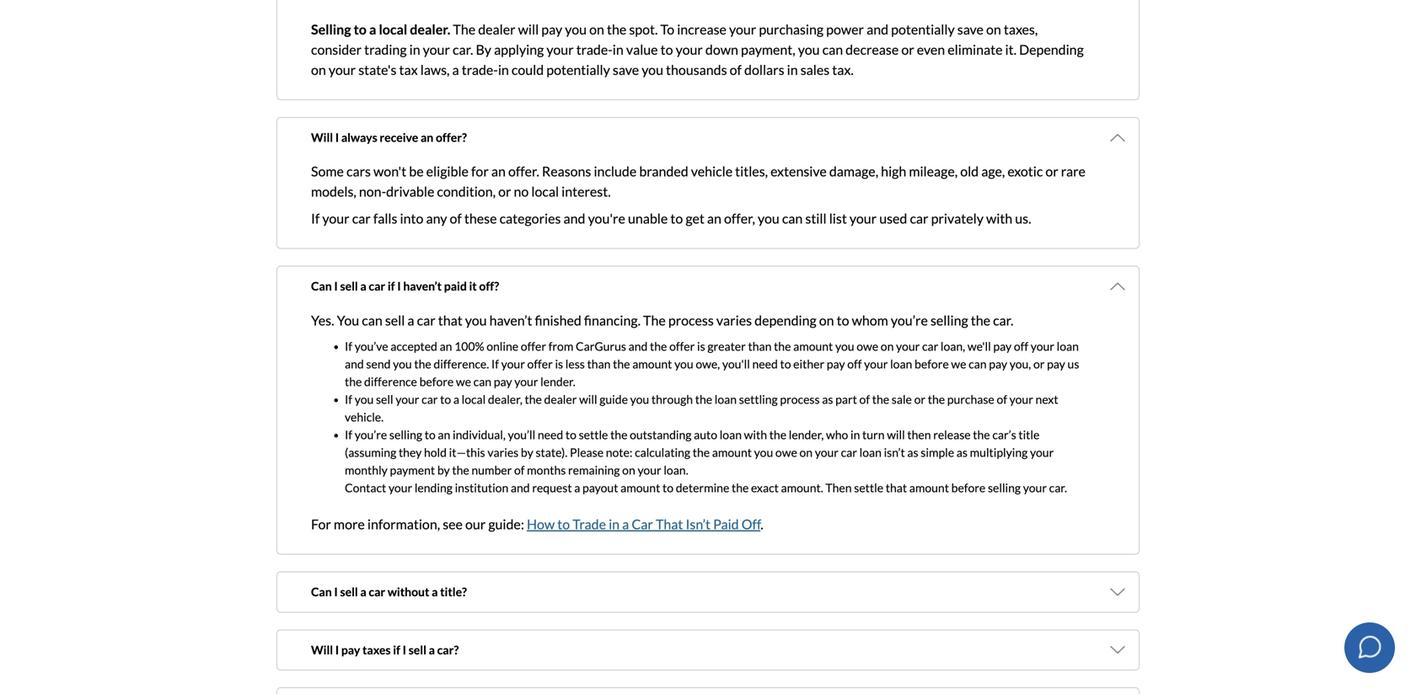 Task type: locate. For each thing, give the bounding box(es) containing it.
financing.
[[584, 312, 641, 329]]

0 horizontal spatial with
[[744, 428, 768, 442]]

vary up department
[[523, 618, 546, 633]]

1 vertical spatial will
[[579, 393, 598, 407]]

1 vertical spatial than
[[588, 357, 611, 372]]

1 horizontal spatial save
[[958, 21, 984, 37]]

months
[[527, 463, 566, 478]]

car's
[[993, 428, 1017, 442], [915, 636, 939, 651], [575, 654, 599, 668]]

will for will i pay taxes if i sell a car?
[[311, 643, 333, 658]]

1 horizontal spatial guide
[[600, 393, 628, 407]]

will up the some
[[311, 130, 333, 145]]

loan.
[[664, 463, 689, 478]]

purchase
[[948, 393, 995, 407]]

you up vehicle.
[[355, 393, 374, 407]]

local inside if you've accepted an 100% online offer from cargurus and the offer is greater than the amount you owe on your car loan, we'll pay off your loan and send you the difference. if your offer is less than the amount you owe, you'll need to either pay off your loan before we can pay you, or pay us the difference before we can pay your lender. if you sell your car to a local dealer, the dealer will guide you through the loan settling process as part of the sale or the purchase of your next vehicle. if you're selling to an individual, you'll need to settle the outstanding auto loan with the lender, who in turn will then release the car's title (assuming they hold it—this varies by state). please note: calculating the amount you owe on your car loan isn't as simple as multiplying your monthly payment by the number of months remaining on your loan. contact your lending institution and request a payout amount to determine the exact amount. then settle that amount before selling your car.
[[462, 393, 486, 407]]

no
[[514, 184, 529, 200]]

can for can i sell a car if i haven't paid it off?
[[311, 279, 332, 294]]

high
[[882, 163, 907, 180]]

will inside the dealer will pay you on the spot. to increase your purchasing power and potentially save on taxes, consider trading in your car. by applying your trade-in value to your down payment, you can decrease or even eliminate it. depending on your state's tax laws, a trade-in could potentially save you thousands of dollars in sales tax.
[[518, 21, 539, 37]]

1 vertical spatial vary
[[783, 677, 810, 693]]

of inside the dealer will pay you on the spot. to increase your purchasing power and potentially save on taxes, consider trading in your car. by applying your trade-in value to your down payment, you can decrease or even eliminate it. depending on your state's tax laws, a trade-in could potentially save you thousands of dollars in sales tax.
[[730, 61, 742, 78]]

1 horizontal spatial we
[[952, 357, 967, 372]]

1 vertical spatial still
[[713, 654, 732, 668]]

cargurus
[[576, 339, 627, 354]]

0 horizontal spatial is
[[555, 357, 564, 372]]

1 horizontal spatial than
[[749, 339, 772, 354]]

1 horizontal spatial is
[[698, 339, 706, 354]]

some cars won't be eligible for an offer. reasons include branded vehicle titles, extensive damage, high mileage, old age, exotic or rare models, non-drivable condition, or no local interest.
[[311, 163, 1086, 200]]

vary down against
[[783, 677, 810, 693]]

tax.
[[833, 61, 854, 78]]

on
[[590, 21, 605, 37], [987, 21, 1002, 37], [311, 61, 326, 78], [820, 312, 835, 329], [881, 339, 894, 354], [800, 446, 813, 460], [623, 463, 636, 478], [422, 677, 437, 693]]

i for can i sell a car without a title?
[[334, 585, 338, 600]]

invalidates
[[849, 636, 905, 651]]

with
[[987, 211, 1013, 227], [744, 428, 768, 442]]

models,
[[311, 184, 357, 200]]

you'll
[[508, 428, 536, 442]]

2 horizontal spatial title
[[1019, 428, 1040, 442]]

1 vertical spatial you've
[[735, 618, 769, 633]]

auto
[[694, 428, 718, 442]]

1 vertical spatial varies
[[488, 446, 519, 460]]

your right "list"
[[850, 211, 877, 227]]

title inside 'in most states, no. rules around car titles vary by state, but—generally speaking—if you've lost your vehicle's title, it should be possible to obtain a replacement by contacting your state's department of motor vehicles (dmv). note: obtaining a new title invalidates a car's old title.there are other reasons why you might not be in possession of your car's title, such as if the car still has a lien against it, or if it was bought from a previous owner that didn't have the title. our guide to'
[[825, 636, 847, 651]]

amount up car
[[621, 481, 661, 496]]

from up "cases"
[[929, 654, 954, 668]]

state).
[[536, 446, 568, 460]]

1 will from the top
[[311, 130, 333, 145]]

these down condition,
[[465, 211, 497, 227]]

1 vertical spatial title
[[825, 636, 847, 651]]

dealer
[[478, 21, 516, 37], [544, 393, 577, 407]]

to down possession
[[506, 672, 517, 686]]

car's up multiplying
[[993, 428, 1017, 442]]

you're
[[891, 312, 929, 329], [355, 428, 387, 442]]

outstanding
[[630, 428, 692, 442]]

1 horizontal spatial still
[[806, 211, 827, 227]]

with left us.
[[987, 211, 1013, 227]]

laws,
[[421, 61, 450, 78]]

scenarios.
[[784, 672, 836, 686]]

you up sales
[[799, 41, 820, 58]]

please
[[570, 446, 604, 460]]

you up title.
[[378, 654, 397, 668]]

0 horizontal spatial owe
[[776, 446, 798, 460]]

without for title?
[[388, 585, 430, 600]]

greater
[[708, 339, 746, 354]]

your right multiplying
[[1031, 446, 1054, 460]]

even
[[917, 41, 946, 58], [972, 677, 1000, 693]]

your
[[730, 21, 757, 37], [423, 41, 450, 58], [547, 41, 574, 58], [676, 41, 703, 58], [329, 61, 356, 78], [323, 211, 350, 227], [850, 211, 877, 227], [897, 339, 920, 354], [1031, 339, 1055, 354], [502, 357, 525, 372], [865, 357, 888, 372], [515, 375, 539, 389], [396, 393, 420, 407], [1010, 393, 1034, 407], [815, 446, 839, 460], [1031, 446, 1054, 460], [638, 463, 662, 478], [389, 481, 413, 496], [1024, 481, 1048, 496], [793, 618, 816, 633], [450, 636, 474, 651], [549, 654, 572, 668], [629, 677, 656, 693]]

guide inside 'in most states, no. rules around car titles vary by state, but—generally speaking—if you've lost your vehicle's title, it should be possible to obtain a replacement by contacting your state's department of motor vehicles (dmv). note: obtaining a new title invalidates a car's old title.there are other reasons why you might not be in possession of your car's title, such as if the car still has a lien against it, or if it was bought from a previous owner that didn't have the title. our guide to'
[[438, 672, 466, 686]]

previous
[[965, 654, 1009, 668]]

in most states, no. rules around car titles vary by state, but—generally speaking—if you've lost your vehicle's title, it should be possible to obtain a replacement by contacting your state's department of motor vehicles (dmv). note: obtaining a new title invalidates a car's old title.there are other reasons why you might not be in possession of your car's title, such as if the car still has a lien against it, or if it was bought from a previous owner that didn't have the title. our guide to
[[311, 618, 1068, 686]]

old inside 'in most states, no. rules around car titles vary by state, but—generally speaking—if you've lost your vehicle's title, it should be possible to obtain a replacement by contacting your state's department of motor vehicles (dmv). note: obtaining a new title invalidates a car's old title.there are other reasons why you might not be in possession of your car's title, such as if the car still has a lien against it, or if it was bought from a previous owner that didn't have the title. our guide to'
[[941, 636, 957, 651]]

potentially up decrease
[[892, 21, 955, 37]]

settle
[[579, 428, 608, 442], [855, 481, 884, 496]]

2 horizontal spatial local
[[532, 184, 559, 200]]

be right not
[[451, 654, 463, 668]]

sale
[[892, 393, 913, 407]]

and down interest.
[[564, 211, 586, 227]]

for
[[472, 163, 489, 180]]

explains
[[640, 672, 682, 686]]

1 vertical spatial dealer
[[544, 393, 577, 407]]

and inside the rules and laws on what taxes you pay when selling your car to a private party vary by state (and in some cases even by city). the
[[368, 677, 390, 693]]

1 horizontal spatial need
[[753, 357, 778, 372]]

title inside if you've accepted an 100% online offer from cargurus and the offer is greater than the amount you owe on your car loan, we'll pay off your loan and send you the difference. if your offer is less than the amount you owe, you'll need to either pay off your loan before we can pay you, or pay us the difference before we can pay your lender. if you sell your car to a local dealer, the dealer will guide you through the loan settling process as part of the sale or the purchase of your next vehicle. if you're selling to an individual, you'll need to settle the outstanding auto loan with the lender, who in turn will then release the car's title (assuming they hold it—this varies by state). please note: calculating the amount you owe on your car loan isn't as simple as multiplying your monthly payment by the number of months remaining on your loan. contact your lending institution and request a payout amount to determine the exact amount. then settle that amount before selling your car.
[[1019, 428, 1040, 442]]

1 vertical spatial we
[[456, 375, 471, 389]]

by down no.
[[379, 636, 391, 651]]

0 horizontal spatial car.
[[453, 41, 473, 58]]

old inside the some cars won't be eligible for an offer. reasons include branded vehicle titles, extensive damage, high mileage, old age, exotic or rare models, non-drivable condition, or no local interest.
[[961, 163, 979, 180]]

any
[[426, 211, 447, 227]]

1 vertical spatial will
[[311, 643, 333, 658]]

can up the "tax."
[[823, 41, 844, 58]]

state's
[[476, 636, 509, 651]]

0 horizontal spatial what
[[439, 677, 469, 693]]

in
[[410, 41, 421, 58], [613, 41, 624, 58], [498, 61, 509, 78], [787, 61, 798, 78], [851, 428, 861, 442], [609, 517, 620, 533], [466, 654, 475, 668], [742, 672, 751, 686], [890, 677, 901, 693]]

0 vertical spatial these
[[465, 211, 497, 227]]

to left get
[[671, 211, 683, 227]]

2 vertical spatial it
[[858, 654, 865, 668]]

0 vertical spatial it
[[469, 279, 477, 294]]

paid
[[714, 517, 739, 533]]

i left the "paid"
[[397, 279, 401, 294]]

in right trade
[[609, 517, 620, 533]]

0 vertical spatial settle
[[579, 428, 608, 442]]

you're up (assuming
[[355, 428, 387, 442]]

your left loan,
[[897, 339, 920, 354]]

contact
[[345, 481, 386, 496]]

1 horizontal spatial local
[[462, 393, 486, 407]]

to up title.there
[[996, 618, 1007, 633]]

the down it—this
[[452, 463, 470, 478]]

with down settling
[[744, 428, 768, 442]]

send
[[366, 357, 391, 372]]

settle up please
[[579, 428, 608, 442]]

can down difference.
[[474, 375, 492, 389]]

an
[[421, 130, 434, 145], [492, 163, 506, 180], [708, 211, 722, 227], [440, 339, 452, 354], [438, 428, 451, 442]]

owe down whom
[[857, 339, 879, 354]]

1 vertical spatial you're
[[355, 428, 387, 442]]

what left do at the right of page
[[685, 672, 711, 686]]

from inside 'in most states, no. rules around car titles vary by state, but—generally speaking—if you've lost your vehicle's title, it should be possible to obtain a replacement by contacting your state's department of motor vehicles (dmv). note: obtaining a new title invalidates a car's old title.there are other reasons why you might not be in possession of your car's title, such as if the car still has a lien against it, or if it was bought from a previous owner that didn't have the title. our guide to'
[[929, 654, 954, 668]]

0 vertical spatial varies
[[717, 312, 752, 329]]

still
[[806, 211, 827, 227], [713, 654, 732, 668]]

vary inside 'in most states, no. rules around car titles vary by state, but—generally speaking—if you've lost your vehicle's title, it should be possible to obtain a replacement by contacting your state's department of motor vehicles (dmv). note: obtaining a new title invalidates a car's old title.there are other reasons why you might not be in possession of your car's title, such as if the car still has a lien against it, or if it was bought from a previous owner that didn't have the title. our guide to'
[[523, 618, 546, 633]]

you'll
[[723, 357, 750, 372]]

1 vertical spatial taxes
[[472, 677, 503, 693]]

1 vertical spatial save
[[613, 61, 639, 78]]

you
[[337, 312, 359, 329]]

title?
[[440, 585, 467, 600]]

2 horizontal spatial it
[[890, 618, 898, 633]]

your inside the rules and laws on what taxes you pay when selling your car to a private party vary by state (and in some cases even by city). the
[[629, 677, 656, 693]]

local left the dealer,
[[462, 393, 486, 407]]

eliminate
[[948, 41, 1003, 58]]

0 horizontal spatial you've
[[355, 339, 388, 354]]

offer down yes. you can sell a car that you haven't finished financing. the process varies depending on to whom you're selling the car.
[[670, 339, 695, 354]]

0 vertical spatial be
[[409, 163, 424, 180]]

if
[[388, 279, 395, 294], [393, 643, 401, 658], [666, 654, 673, 668], [849, 654, 856, 668]]

1 horizontal spatial from
[[929, 654, 954, 668]]

if down vehicle.
[[345, 428, 353, 442]]

drivable
[[386, 184, 435, 200]]

haven't left the "paid"
[[403, 279, 442, 294]]

car. inside the dealer will pay you on the spot. to increase your purchasing power and potentially save on taxes, consider trading in your car. by applying your trade-in value to your down payment, you can decrease or even eliminate it. depending on your state's tax laws, a trade-in could potentially save you thousands of dollars in sales tax.
[[453, 41, 473, 58]]

how
[[527, 517, 555, 533]]

0 vertical spatial taxes
[[363, 643, 391, 658]]

the down depending
[[774, 339, 791, 354]]

2 vertical spatial car's
[[575, 654, 599, 668]]

applying
[[494, 41, 544, 58]]

to inside the dealer will pay you on the spot. to increase your purchasing power and potentially save on taxes, consider trading in your car. by applying your trade-in value to your down payment, you can decrease or even eliminate it. depending on your state's tax laws, a trade-in could potentially save you thousands of dollars in sales tax.
[[661, 41, 674, 58]]

2 vertical spatial local
[[462, 393, 486, 407]]

the inside the dealer will pay you on the spot. to increase your purchasing power and potentially save on taxes, consider trading in your car. by applying your trade-in value to your down payment, you can decrease or even eliminate it. depending on your state's tax laws, a trade-in could potentially save you thousands of dollars in sales tax.
[[607, 21, 627, 37]]

before
[[915, 357, 949, 372], [420, 375, 454, 389], [952, 481, 986, 496]]

0 vertical spatial owe
[[857, 339, 879, 354]]

sales
[[801, 61, 830, 78]]

0 horizontal spatial off
[[848, 357, 862, 372]]

0 horizontal spatial settle
[[579, 428, 608, 442]]

isn't
[[884, 446, 906, 460]]

sell
[[340, 279, 358, 294], [385, 312, 405, 329], [376, 393, 394, 407], [340, 585, 358, 600], [409, 643, 427, 658], [519, 672, 537, 686]]

other
[[1034, 636, 1063, 651]]

a
[[369, 21, 376, 37], [453, 61, 459, 78], [360, 279, 367, 294], [408, 312, 415, 329], [454, 393, 460, 407], [575, 481, 581, 496], [623, 517, 629, 533], [360, 585, 367, 600], [432, 585, 438, 600], [1045, 618, 1051, 633], [793, 636, 799, 651], [907, 636, 913, 651], [429, 643, 435, 658], [754, 654, 760, 668], [956, 654, 962, 668], [539, 672, 545, 686], [609, 672, 615, 686], [695, 677, 702, 693]]

sell down 'difference'
[[376, 393, 394, 407]]

0 vertical spatial off
[[1015, 339, 1029, 354]]

0 horizontal spatial from
[[549, 339, 574, 354]]

down
[[706, 41, 739, 58]]

2 horizontal spatial be
[[937, 618, 949, 633]]

falls
[[373, 211, 398, 227]]

the down cargurus
[[613, 357, 630, 372]]

title, down motor
[[601, 654, 624, 668]]

still left "list"
[[806, 211, 827, 227]]

us.
[[1016, 211, 1032, 227]]

your left next at the bottom
[[1010, 393, 1034, 407]]

vary inside the rules and laws on what taxes you pay when selling your car to a private party vary by state (and in some cases even by city). the
[[783, 677, 810, 693]]

1 horizontal spatial that
[[886, 481, 908, 496]]

1 horizontal spatial old
[[961, 163, 979, 180]]

before down multiplying
[[952, 481, 986, 496]]

1 horizontal spatial it
[[858, 654, 865, 668]]

a inside the dealer will pay you on the spot. to increase your purchasing power and potentially save on taxes, consider trading in your car. by applying your trade-in value to your down payment, you can decrease or even eliminate it. depending on your state's tax laws, a trade-in could potentially save you thousands of dollars in sales tax.
[[453, 61, 459, 78]]

0 vertical spatial potentially
[[892, 21, 955, 37]]

0 horizontal spatial without
[[388, 585, 430, 600]]

if up explains
[[666, 654, 673, 668]]

0 vertical spatial from
[[549, 339, 574, 354]]

2 can from the top
[[311, 585, 332, 600]]

your down "online"
[[502, 357, 525, 372]]

2 will from the top
[[311, 643, 333, 658]]

you've inside 'in most states, no. rules around car titles vary by state, but—generally speaking—if you've lost your vehicle's title, it should be possible to obtain a replacement by contacting your state's department of motor vehicles (dmv). note: obtaining a new title invalidates a car's old title.there are other reasons why you might not be in possession of your car's title, such as if the car still has a lien against it, or if it was bought from a previous owner that didn't have the title. our guide to'
[[735, 618, 769, 633]]

owner
[[1012, 654, 1045, 668]]

lender.
[[541, 375, 576, 389]]

be
[[409, 163, 424, 180], [937, 618, 949, 633], [451, 654, 463, 668]]

save
[[958, 21, 984, 37], [613, 61, 639, 78]]

0 vertical spatial need
[[753, 357, 778, 372]]

to up please
[[566, 428, 577, 442]]

the left purchase
[[928, 393, 946, 407]]

include
[[594, 163, 637, 180]]

0 horizontal spatial vary
[[523, 618, 546, 633]]

to right selling
[[354, 21, 367, 37]]

0 vertical spatial will
[[518, 21, 539, 37]]

of
[[730, 61, 742, 78], [450, 211, 462, 227], [860, 393, 870, 407], [997, 393, 1008, 407], [514, 463, 525, 478], [578, 636, 588, 651], [536, 654, 546, 668]]

these
[[465, 211, 497, 227], [753, 672, 782, 686]]

you've up send
[[355, 339, 388, 354]]

varies up greater
[[717, 312, 752, 329]]

1 vertical spatial even
[[972, 677, 1000, 693]]

1 vertical spatial with
[[744, 428, 768, 442]]

speaking—if
[[671, 618, 733, 633]]

pay left the us
[[1048, 357, 1066, 372]]

0 horizontal spatial save
[[613, 61, 639, 78]]

is left "less" on the left bottom of the page
[[555, 357, 564, 372]]

interest.
[[562, 184, 611, 200]]

0 vertical spatial you're
[[891, 312, 929, 329]]

be inside the some cars won't be eligible for an offer. reasons include branded vehicle titles, extensive damage, high mileage, old age, exotic or rare models, non-drivable condition, or no local interest.
[[409, 163, 424, 180]]

laws
[[393, 677, 419, 693]]

(dmv).
[[671, 636, 708, 651]]

the rules and laws on what taxes you pay when selling your car to a private party vary by state (and in some cases even by city). the
[[311, 677, 1075, 695]]

you're
[[588, 211, 626, 227]]

0 vertical spatial you've
[[355, 339, 388, 354]]

local
[[379, 21, 408, 37], [532, 184, 559, 200], [462, 393, 486, 407]]

1 horizontal spatial owe
[[857, 339, 879, 354]]

on left spot.
[[590, 21, 605, 37]]

you've
[[355, 339, 388, 354], [735, 618, 769, 633]]

guide down not
[[438, 672, 466, 686]]

loan
[[1057, 339, 1080, 354], [891, 357, 913, 372], [715, 393, 737, 407], [720, 428, 742, 442], [860, 446, 882, 460]]

you're inside if you've accepted an 100% online offer from cargurus and the offer is greater than the amount you owe on your car loan, we'll pay off your loan and send you the difference. if your offer is less than the amount you owe, you'll need to either pay off your loan before we can pay you, or pay us the difference before we can pay your lender. if you sell your car to a local dealer, the dealer will guide you through the loan settling process as part of the sale or the purchase of your next vehicle. if you're selling to an individual, you'll need to settle the outstanding auto loan with the lender, who in turn will then release the car's title (assuming they hold it—this varies by state). please note: calculating the amount you owe on your car loan isn't as simple as multiplying your monthly payment by the number of months remaining on your loan. contact your lending institution and request a payout amount to determine the exact amount. then settle that amount before selling your car.
[[355, 428, 387, 442]]

trade- left value
[[577, 41, 613, 58]]

than down cargurus
[[588, 357, 611, 372]]

tax
[[399, 61, 418, 78]]

will down "less" on the left bottom of the page
[[579, 393, 598, 407]]

then
[[826, 481, 852, 496]]

0 horizontal spatial varies
[[488, 446, 519, 460]]

0 horizontal spatial you're
[[355, 428, 387, 442]]

1 can from the top
[[311, 279, 332, 294]]

cars
[[347, 163, 371, 180]]

process
[[669, 312, 714, 329], [781, 393, 820, 407]]

selling
[[931, 312, 969, 329], [390, 428, 423, 442], [988, 481, 1021, 496], [588, 677, 626, 693]]

car inside the rules and laws on what taxes you pay when selling your car to a private party vary by state (and in some cases even by city). the
[[659, 677, 677, 693]]

0 horizontal spatial title,
[[601, 654, 624, 668]]

1 horizontal spatial taxes
[[472, 677, 503, 693]]

i for will i pay taxes if i sell a car?
[[335, 643, 339, 658]]

2 vertical spatial that
[[1047, 654, 1068, 668]]

dealer inside if you've accepted an 100% online offer from cargurus and the offer is greater than the amount you owe on your car loan, we'll pay off your loan and send you the difference. if your offer is less than the amount you owe, you'll need to either pay off your loan before we can pay you, or pay us the difference before we can pay your lender. if you sell your car to a local dealer, the dealer will guide you through the loan settling process as part of the sale or the purchase of your next vehicle. if you're selling to an individual, you'll need to settle the outstanding auto loan with the lender, who in turn will then release the car's title (assuming they hold it—this varies by state). please note: calculating the amount you owe on your car loan isn't as simple as multiplying your monthly payment by the number of months remaining on your loan. contact your lending institution and request a payout amount to determine the exact amount. then settle that amount before selling your car.
[[544, 393, 577, 407]]

1 vertical spatial guide
[[438, 672, 466, 686]]

0 horizontal spatial even
[[917, 41, 946, 58]]

old left 'age,'
[[961, 163, 979, 180]]

the down (dmv).
[[675, 654, 693, 668]]

spot.
[[629, 21, 658, 37]]

can i sell a car if i haven't paid it off?
[[311, 279, 499, 294]]

you right how
[[506, 677, 527, 693]]

we down difference.
[[456, 375, 471, 389]]

1 horizontal spatial off
[[1015, 339, 1029, 354]]

trading
[[365, 41, 407, 58]]

car's down should
[[915, 636, 939, 651]]

from inside if you've accepted an 100% online offer from cargurus and the offer is greater than the amount you owe on your car loan, we'll pay off your loan and send you the difference. if your offer is less than the amount you owe, you'll need to either pay off your loan before we can pay you, or pay us the difference before we can pay your lender. if you sell your car to a local dealer, the dealer will guide you through the loan settling process as part of the sale or the purchase of your next vehicle. if you're selling to an individual, you'll need to settle the outstanding auto loan with the lender, who in turn will then release the car's title (assuming they hold it—this varies by state). please note: calculating the amount you owe on your car loan isn't as simple as multiplying your monthly payment by the number of months remaining on your loan. contact your lending institution and request a payout amount to determine the exact amount. then settle that amount before selling your car.
[[549, 339, 574, 354]]

1 vertical spatial settle
[[855, 481, 884, 496]]

you inside the rules and laws on what taxes you pay when selling your car to a private party vary by state (and in some cases even by city). the
[[506, 677, 527, 693]]

1 vertical spatial can
[[311, 585, 332, 600]]

0 horizontal spatial old
[[941, 636, 957, 651]]

on left the taxes,
[[987, 21, 1002, 37]]

loan down turn
[[860, 446, 882, 460]]

do
[[726, 672, 739, 686]]

in left value
[[613, 41, 624, 58]]

0 horizontal spatial guide
[[438, 672, 466, 686]]

1 horizontal spatial without
[[566, 672, 606, 686]]

1 horizontal spatial be
[[451, 654, 463, 668]]

will down in in the left of the page
[[311, 643, 333, 658]]

the up vehicle.
[[345, 375, 362, 389]]

0 horizontal spatial need
[[538, 428, 564, 442]]

0 horizontal spatial haven't
[[403, 279, 442, 294]]

an inside the some cars won't be eligible for an offer. reasons include branded vehicle titles, extensive damage, high mileage, old age, exotic or rare models, non-drivable condition, or no local interest.
[[492, 163, 506, 180]]

payment,
[[741, 41, 796, 58]]

and
[[867, 21, 889, 37], [564, 211, 586, 227], [629, 339, 648, 354], [345, 357, 364, 372], [511, 481, 530, 496], [368, 677, 390, 693]]

can left "list"
[[783, 211, 803, 227]]

settling
[[739, 393, 778, 407]]

0 vertical spatial without
[[388, 585, 430, 600]]

on inside the rules and laws on what taxes you pay when selling your car to a private party vary by state (and in some cases even by city). the
[[422, 677, 437, 693]]

guide inside if you've accepted an 100% online offer from cargurus and the offer is greater than the amount you owe on your car loan, we'll pay off your loan and send you the difference. if your offer is less than the amount you owe, you'll need to either pay off your loan before we can pay you, or pay us the difference before we can pay your lender. if you sell your car to a local dealer, the dealer will guide you through the loan settling process as part of the sale or the purchase of your next vehicle. if you're selling to an individual, you'll need to settle the outstanding auto loan with the lender, who in turn will then release the car's title (assuming they hold it—this varies by state). please note: calculating the amount you owe on your car loan isn't as simple as multiplying your monthly payment by the number of months remaining on your loan. contact your lending institution and request a payout amount to determine the exact amount. then settle that amount before selling your car.
[[600, 393, 628, 407]]

owe down lender,
[[776, 446, 798, 460]]

into
[[400, 211, 424, 227]]

2 horizontal spatial car.
[[1050, 481, 1068, 496]]

be up drivable
[[409, 163, 424, 180]]

0 horizontal spatial than
[[588, 357, 611, 372]]

by up department
[[548, 618, 560, 633]]

can
[[823, 41, 844, 58], [783, 211, 803, 227], [362, 312, 383, 329], [969, 357, 987, 372], [474, 375, 492, 389]]

0 vertical spatial save
[[958, 21, 984, 37]]

your down department
[[549, 654, 572, 668]]

to down to
[[661, 41, 674, 58]]

non-
[[359, 184, 386, 200]]

1 horizontal spatial you're
[[891, 312, 929, 329]]

the left sale
[[873, 393, 890, 407]]

increase
[[677, 21, 727, 37]]

in inside 'in most states, no. rules around car titles vary by state, but—generally speaking—if you've lost your vehicle's title, it should be possible to obtain a replacement by contacting your state's department of motor vehicles (dmv). note: obtaining a new title invalidates a car's old title.there are other reasons why you might not be in possession of your car's title, such as if the car still has a lien against it, or if it was bought from a previous owner that didn't have the title. our guide to'
[[466, 654, 475, 668]]

might
[[399, 654, 429, 668]]



Task type: describe. For each thing, give the bounding box(es) containing it.
the down accepted
[[414, 357, 432, 372]]

0 horizontal spatial title
[[617, 672, 638, 686]]

you've inside if you've accepted an 100% online offer from cargurus and the offer is greater than the amount you owe on your car loan, we'll pay off your loan and send you the difference. if your offer is less than the amount you owe, you'll need to either pay off your loan before we can pay you, or pay us the difference before we can pay your lender. if you sell your car to a local dealer, the dealer will guide you through the loan settling process as part of the sale or the purchase of your next vehicle. if you're selling to an individual, you'll need to settle the outstanding auto loan with the lender, who in turn will then release the car's title (assuming they hold it—this varies by state). please note: calculating the amount you owe on your car loan isn't as simple as multiplying your monthly payment by the number of months remaining on your loan. contact your lending institution and request a payout amount to determine the exact amount. then settle that amount before selling your car.
[[355, 339, 388, 354]]

obtaining
[[742, 636, 791, 651]]

if down you
[[345, 339, 353, 354]]

dealer,
[[488, 393, 523, 407]]

the right financing.
[[644, 312, 666, 329]]

offer right "online"
[[521, 339, 547, 354]]

to inside the rules and laws on what taxes you pay when selling your car to a private party vary by state (and in some cases even by city). the
[[680, 677, 692, 693]]

a inside the rules and laws on what taxes you pay when selling your car to a private party vary by state (and in some cases even by city). the
[[695, 677, 702, 693]]

offer up lender.
[[528, 357, 553, 372]]

0 vertical spatial with
[[987, 211, 1013, 227]]

if down "online"
[[492, 357, 499, 372]]

the down reasons
[[311, 677, 334, 693]]

damage,
[[830, 163, 879, 180]]

what inside the rules and laws on what taxes you pay when selling your car to a private party vary by state (and in some cases even by city). the
[[439, 677, 469, 693]]

the up multiplying
[[974, 428, 991, 442]]

if right it,
[[849, 654, 856, 668]]

that inside 'in most states, no. rules around car titles vary by state, but—generally speaking—if you've lost your vehicle's title, it should be possible to obtain a replacement by contacting your state's department of motor vehicles (dmv). note: obtaining a new title invalidates a car's old title.there are other reasons why you might not be in possession of your car's title, such as if the car still has a lien against it, or if it was bought from a previous owner that didn't have the title. our guide to'
[[1047, 654, 1068, 668]]

you inside 'in most states, no. rules around car titles vary by state, but—generally speaking—if you've lost your vehicle's title, it should be possible to obtain a replacement by contacting your state's department of motor vehicles (dmv). note: obtaining a new title invalidates a car's old title.there are other reasons why you might not be in possession of your car's title, such as if the car still has a lien against it, or if it was bought from a previous owner that didn't have the title. our guide to'
[[378, 654, 397, 668]]

to left how
[[468, 672, 479, 686]]

amount.
[[781, 481, 824, 496]]

0 vertical spatial haven't
[[403, 279, 442, 294]]

1 horizontal spatial trade-
[[577, 41, 613, 58]]

decrease
[[846, 41, 899, 58]]

process inside if you've accepted an 100% online offer from cargurus and the offer is greater than the amount you owe on your car loan, we'll pay off your loan and send you the difference. if your offer is less than the amount you owe, you'll need to either pay off your loan before we can pay you, or pay us the difference before we can pay your lender. if you sell your car to a local dealer, the dealer will guide you through the loan settling process as part of the sale or the purchase of your next vehicle. if you're selling to an individual, you'll need to settle the outstanding auto loan with the lender, who in turn will then release the car's title (assuming they hold it—this varies by state). please note: calculating the amount you owe on your car loan isn't as simple as multiplying your monthly payment by the number of months remaining on your loan. contact your lending institution and request a payout amount to determine the exact amount. then settle that amount before selling your car.
[[781, 393, 820, 407]]

you up 100%
[[465, 312, 487, 329]]

1 vertical spatial title,
[[601, 654, 624, 668]]

multiplying
[[971, 446, 1028, 460]]

most
[[324, 618, 349, 633]]

loan right auto
[[720, 428, 742, 442]]

thousands
[[666, 61, 728, 78]]

you,
[[1010, 357, 1032, 372]]

in right do at the right of page
[[742, 672, 751, 686]]

the right the dealer,
[[525, 393, 542, 407]]

your up you,
[[1031, 339, 1055, 354]]

the dealer will pay you on the spot. to increase your purchasing power and potentially save on taxes, consider trading in your car. by applying your trade-in value to your down payment, you can decrease or even eliminate it. depending on your state's tax laws, a trade-in could potentially save you thousands of dollars in sales tax.
[[311, 21, 1084, 78]]

your down calculating at left bottom
[[638, 463, 662, 478]]

1 vertical spatial is
[[555, 357, 564, 372]]

i down no.
[[403, 643, 407, 658]]

or inside the dealer will pay you on the spot. to increase your purchasing power and potentially save on taxes, consider trading in your car. by applying your trade-in value to your down payment, you can decrease or even eliminate it. depending on your state's tax laws, a trade-in could potentially save you thousands of dollars in sales tax.
[[902, 41, 915, 58]]

to down loan.
[[663, 481, 674, 496]]

0 vertical spatial process
[[669, 312, 714, 329]]

contacting
[[393, 636, 448, 651]]

offer,
[[725, 211, 756, 227]]

how
[[482, 672, 504, 686]]

monthly
[[345, 463, 388, 478]]

owe,
[[696, 357, 720, 372]]

you left spot.
[[565, 21, 587, 37]]

categories
[[500, 211, 561, 227]]

as down release
[[957, 446, 968, 460]]

the up we'll
[[971, 312, 991, 329]]

loan,
[[941, 339, 966, 354]]

rules
[[336, 677, 366, 693]]

on down whom
[[881, 339, 894, 354]]

why
[[354, 654, 375, 668]]

your down whom
[[865, 357, 888, 372]]

you down value
[[642, 61, 664, 78]]

0 horizontal spatial it
[[469, 279, 477, 294]]

an left 100%
[[440, 339, 452, 354]]

0 horizontal spatial we
[[456, 375, 471, 389]]

your right applying
[[547, 41, 574, 58]]

by left state
[[812, 677, 826, 693]]

1 horizontal spatial what
[[685, 672, 711, 686]]

was
[[868, 654, 888, 668]]

vehicle.
[[345, 410, 384, 425]]

title.
[[389, 672, 412, 686]]

are
[[1015, 636, 1032, 651]]

if up vehicle.
[[345, 393, 353, 407]]

you up exact
[[755, 446, 774, 460]]

pay inside the rules and laws on what taxes you pay when selling your car to a private party vary by state (and in some cases even by city). the
[[530, 677, 551, 693]]

you left through
[[631, 393, 650, 407]]

payment
[[390, 463, 435, 478]]

the left exact
[[732, 481, 749, 496]]

new
[[801, 636, 823, 651]]

sell inside if you've accepted an 100% online offer from cargurus and the offer is greater than the amount you owe on your car loan, we'll pay off your loan and send you the difference. if your offer is less than the amount you owe, you'll need to either pay off your loan before we can pay you, or pay us the difference before we can pay your lender. if you sell your car to a local dealer, the dealer will guide you through the loan settling process as part of the sale or the purchase of your next vehicle. if you're selling to an individual, you'll need to settle the outstanding auto loan with the lender, who in turn will then release the car's title (assuming they hold it—this varies by state). please note: calculating the amount you owe on your car loan isn't as simple as multiplying your monthly payment by the number of months remaining on your loan. contact your lending institution and request a payout amount to determine the exact amount. then settle that amount before selling your car.
[[376, 393, 394, 407]]

how to trade in a car that isn't paid off link
[[527, 517, 761, 533]]

i for can i sell a car if i haven't paid it off?
[[334, 279, 338, 294]]

sell up most
[[340, 585, 358, 600]]

pay right we'll
[[994, 339, 1012, 354]]

in inside the rules and laws on what taxes you pay when selling your car to a private party vary by state (and in some cases even by city). the
[[890, 677, 901, 693]]

1 horizontal spatial haven't
[[490, 312, 533, 329]]

0 horizontal spatial local
[[379, 21, 408, 37]]

for more information, see our guide: how to trade in a car that isn't paid off .
[[311, 517, 764, 533]]

loan up sale
[[891, 357, 913, 372]]

age,
[[982, 163, 1006, 180]]

your up 'thousands'
[[676, 41, 703, 58]]

title.there
[[960, 636, 1013, 651]]

pay right either
[[827, 357, 846, 372]]

amount down auto
[[713, 446, 752, 460]]

amount up either
[[794, 339, 834, 354]]

and inside the dealer will pay you on the spot. to increase your purchasing power and potentially save on taxes, consider trading in your car. by applying your trade-in value to your down payment, you can decrease or even eliminate it. depending on your state's tax laws, a trade-in could potentially save you thousands of dollars in sales tax.
[[867, 21, 889, 37]]

sell up you
[[340, 279, 358, 294]]

pay left you,
[[990, 357, 1008, 372]]

of right part
[[860, 393, 870, 407]]

0 horizontal spatial car's
[[575, 654, 599, 668]]

0 horizontal spatial before
[[420, 375, 454, 389]]

.
[[761, 517, 764, 533]]

as right isn't
[[908, 446, 919, 460]]

1 vertical spatial these
[[753, 672, 782, 686]]

your down multiplying
[[1024, 481, 1048, 496]]

individual,
[[453, 428, 506, 442]]

have
[[343, 672, 367, 686]]

0 vertical spatial title,
[[864, 618, 888, 633]]

without for title
[[566, 672, 606, 686]]

possession
[[478, 654, 534, 668]]

you down whom
[[836, 339, 855, 354]]

on down note:
[[623, 463, 636, 478]]

your down payment
[[389, 481, 413, 496]]

1 horizontal spatial varies
[[717, 312, 752, 329]]

100%
[[455, 339, 485, 354]]

if you've accepted an 100% online offer from cargurus and the offer is greater than the amount you owe on your car loan, we'll pay off your loan and send you the difference. if your offer is less than the amount you owe, you'll need to either pay off your loan before we can pay you, or pay us the difference before we can pay your lender. if you sell your car to a local dealer, the dealer will guide you through the loan settling process as part of the sale or the purchase of your next vehicle. if you're selling to an individual, you'll need to settle the outstanding auto loan with the lender, who in turn will then release the car's title (assuming they hold it—this varies by state). please note: calculating the amount you owe on your car loan isn't as simple as multiplying your monthly payment by the number of months remaining on your loan. contact your lending institution and request a payout amount to determine the exact amount. then settle that amount before selling your car.
[[345, 339, 1080, 496]]

pay inside the dealer will pay you on the spot. to increase your purchasing power and potentially save on taxes, consider trading in your car. by applying your trade-in value to your down payment, you can decrease or even eliminate it. depending on your state's tax laws, a trade-in could potentially save you thousands of dollars in sales tax.
[[542, 21, 563, 37]]

depending
[[1020, 41, 1084, 58]]

that inside if you've accepted an 100% online offer from cargurus and the offer is greater than the amount you owe on your car loan, we'll pay off your loan and send you the difference. if your offer is less than the amount you owe, you'll need to either pay off your loan before we can pay you, or pay us the difference before we can pay your lender. if you sell your car to a local dealer, the dealer will guide you through the loan settling process as part of the sale or the purchase of your next vehicle. if you're selling to an individual, you'll need to settle the outstanding auto loan with the lender, who in turn will then release the car's title (assuming they hold it—this varies by state). please note: calculating the amount you owe on your car loan isn't as simple as multiplying your monthly payment by the number of months remaining on your loan. contact your lending institution and request a payout amount to determine the exact amount. then settle that amount before selling your car.
[[886, 481, 908, 496]]

dealer.
[[410, 21, 451, 37]]

paid
[[444, 279, 467, 294]]

such
[[627, 654, 650, 668]]

number
[[472, 463, 512, 478]]

party
[[749, 677, 781, 693]]

0 horizontal spatial taxes
[[363, 643, 391, 658]]

0 vertical spatial still
[[806, 211, 827, 227]]

0 vertical spatial is
[[698, 339, 706, 354]]

through
[[652, 393, 693, 407]]

0 vertical spatial we
[[952, 357, 967, 372]]

loan up the us
[[1057, 339, 1080, 354]]

our
[[466, 517, 486, 533]]

1 horizontal spatial car.
[[994, 312, 1014, 329]]

dealer inside the dealer will pay you on the spot. to increase your purchasing power and potentially save on taxes, consider trading in your car. by applying your trade-in value to your down payment, you can decrease or even eliminate it. depending on your state's tax laws, a trade-in could potentially save you thousands of dollars in sales tax.
[[478, 21, 516, 37]]

0 horizontal spatial trade-
[[462, 61, 498, 78]]

or left 'rare'
[[1046, 163, 1059, 180]]

1 horizontal spatial settle
[[855, 481, 884, 496]]

can down we'll
[[969, 357, 987, 372]]

for
[[311, 517, 331, 533]]

the right through
[[696, 393, 713, 407]]

open chat window image
[[1357, 634, 1384, 661]]

will i pay taxes if i sell a car?
[[311, 643, 459, 658]]

1 vertical spatial need
[[538, 428, 564, 442]]

selling
[[311, 21, 351, 37]]

even inside the dealer will pay you on the spot. to increase your purchasing power and potentially save on taxes, consider trading in your car. by applying your trade-in value to your down payment, you can decrease or even eliminate it. depending on your state's tax laws, a trade-in could potentially save you thousands of dollars in sales tax.
[[917, 41, 946, 58]]

will for will i always receive an offer?
[[311, 130, 333, 145]]

1 vertical spatial owe
[[776, 446, 798, 460]]

your down who
[[815, 446, 839, 460]]

of down department
[[536, 654, 546, 668]]

won't
[[374, 163, 407, 180]]

more
[[334, 517, 365, 533]]

to left do at the right of page
[[713, 672, 724, 686]]

car. inside if you've accepted an 100% online offer from cargurus and the offer is greater than the amount you owe on your car loan, we'll pay off your loan and send you the difference. if your offer is less than the amount you owe, you'll need to either pay off your loan before we can pay you, or pay us the difference before we can pay your lender. if you sell your car to a local dealer, the dealer will guide you through the loan settling process as part of the sale or the purchase of your next vehicle. if you're selling to an individual, you'll need to settle the outstanding auto loan with the lender, who in turn will then release the car's title (assuming they hold it—this varies by state). please note: calculating the amount you owe on your car loan isn't as simple as multiplying your monthly payment by the number of months remaining on your loan. contact your lending institution and request a payout amount to determine the exact amount. then settle that amount before selling your car.
[[1050, 481, 1068, 496]]

of down state,
[[578, 636, 588, 651]]

selling up they
[[390, 428, 423, 442]]

1 horizontal spatial before
[[915, 357, 949, 372]]

get
[[686, 211, 705, 227]]

used
[[880, 211, 908, 227]]

the up note:
[[611, 428, 628, 442]]

remaining
[[568, 463, 620, 478]]

your up new
[[793, 618, 816, 633]]

less
[[566, 357, 585, 372]]

local inside the some cars won't be eligible for an offer. reasons include branded vehicle titles, extensive damage, high mileage, old age, exotic or rare models, non-drivable condition, or no local interest.
[[532, 184, 559, 200]]

car
[[632, 517, 654, 533]]

0 horizontal spatial potentially
[[547, 61, 611, 78]]

taxes inside the rules and laws on what taxes you pay when selling your car to a private party vary by state (and in some cases even by city). the
[[472, 677, 503, 693]]

to left whom
[[837, 312, 850, 329]]

sell left not
[[409, 643, 427, 658]]

your up the dealer,
[[515, 375, 539, 389]]

trade
[[573, 517, 606, 533]]

your down models,
[[323, 211, 350, 227]]

an right get
[[708, 211, 722, 227]]

or inside 'in most states, no. rules around car titles vary by state, but—generally speaking—if you've lost your vehicle's title, it should be possible to obtain a replacement by contacting your state's department of motor vehicles (dmv). note: obtaining a new title invalidates a car's old title.there are other reasons why you might not be in possession of your car's title, such as if the car still has a lien against it, or if it was bought from a previous owner that didn't have the title. our guide to'
[[835, 654, 847, 668]]

off
[[742, 517, 761, 533]]

motor
[[590, 636, 624, 651]]

against
[[784, 654, 821, 668]]

can inside the dealer will pay you on the spot. to increase your purchasing power and potentially save on taxes, consider trading in your car. by applying your trade-in value to your down payment, you can decrease or even eliminate it. depending on your state's tax laws, a trade-in could potentially save you thousands of dollars in sales tax.
[[823, 41, 844, 58]]

your up laws,
[[423, 41, 450, 58]]

institution
[[455, 481, 509, 496]]

amount up through
[[633, 357, 673, 372]]

power
[[827, 21, 865, 37]]

can for can i sell a car without a title?
[[311, 585, 332, 600]]

1 horizontal spatial car's
[[915, 636, 939, 651]]

it,
[[823, 654, 833, 668]]

even inside the rules and laws on what taxes you pay when selling your car to a private party vary by state (and in some cases even by city). the
[[972, 677, 1000, 693]]

state,
[[563, 618, 591, 633]]

finished
[[535, 312, 582, 329]]

around
[[436, 618, 474, 633]]

if down models,
[[311, 211, 320, 227]]

in inside if you've accepted an 100% online offer from cargurus and the offer is greater than the amount you owe on your car loan, we'll pay off your loan and send you the difference. if your offer is less than the amount you owe, you'll need to either pay off your loan before we can pay you, or pay us the difference before we can pay your lender. if you sell your car to a local dealer, the dealer will guide you through the loan settling process as part of the sale or the purchase of your next vehicle. if you're selling to an individual, you'll need to settle the outstanding auto loan with the lender, who in turn will then release the car's title (assuming they hold it—this varies by state). please note: calculating the amount you owe on your car loan isn't as simple as multiplying your monthly payment by the number of months remaining on your loan. contact your lending institution and request a payout amount to determine the exact amount. then settle that amount before selling your car.
[[851, 428, 861, 442]]

will i always receive an offer?
[[311, 130, 467, 145]]

simple
[[921, 446, 955, 460]]

states,
[[352, 618, 386, 633]]

1 horizontal spatial potentially
[[892, 21, 955, 37]]

the left lender,
[[770, 428, 787, 442]]

still inside 'in most states, no. rules around car titles vary by state, but—generally speaking—if you've lost your vehicle's title, it should be possible to obtain a replacement by contacting your state's department of motor vehicles (dmv). note: obtaining a new title invalidates a car's old title.there are other reasons why you might not be in possession of your car's title, such as if the car still has a lien against it, or if it was bought from a previous owner that didn't have the title. our guide to'
[[713, 654, 732, 668]]

to left either
[[781, 357, 792, 372]]

1 horizontal spatial will
[[579, 393, 598, 407]]

2 horizontal spatial will
[[887, 428, 906, 442]]

exotic
[[1008, 163, 1044, 180]]

varies inside if you've accepted an 100% online offer from cargurus and the offer is greater than the amount you owe on your car loan, we'll pay off your loan and send you the difference. if your offer is less than the amount you owe, you'll need to either pay off your loan before we can pay you, or pay us the difference before we can pay your lender. if you sell your car to a local dealer, the dealer will guide you through the loan settling process as part of the sale or the purchase of your next vehicle. if you're selling to an individual, you'll need to settle the outstanding auto loan with the lender, who in turn will then release the car's title (assuming they hold it—this varies by state). please note: calculating the amount you owe on your car loan isn't as simple as multiplying your monthly payment by the number of months remaining on your loan. contact your lending institution and request a payout amount to determine the exact amount. then settle that amount before selling your car.
[[488, 446, 519, 460]]

lender,
[[789, 428, 824, 442]]

cases
[[938, 677, 970, 693]]

i for will i always receive an offer?
[[335, 130, 339, 145]]

offer?
[[436, 130, 467, 145]]

with inside if you've accepted an 100% online offer from cargurus and the offer is greater than the amount you owe on your car loan, we'll pay off your loan and send you the difference. if your offer is less than the amount you owe, you'll need to either pay off your loan before we can pay you, or pay us the difference before we can pay your lender. if you sell your car to a local dealer, the dealer will guide you through the loan settling process as part of the sale or the purchase of your next vehicle. if you're selling to an individual, you'll need to settle the outstanding auto loan with the lender, who in turn will then release the car's title (assuming they hold it—this varies by state). please note: calculating the amount you owe on your car loan isn't as simple as multiplying your monthly payment by the number of months remaining on your loan. contact your lending institution and request a payout amount to determine the exact amount. then settle that amount before selling your car.
[[744, 428, 768, 442]]

2 horizontal spatial before
[[952, 481, 986, 496]]

of left the "months"
[[514, 463, 525, 478]]

1 vertical spatial it
[[890, 618, 898, 633]]

car's inside if you've accepted an 100% online offer from cargurus and the offer is greater than the amount you owe on your car loan, we'll pay off your loan and send you the difference. if your offer is less than the amount you owe, you'll need to either pay off your loan before we can pay you, or pay us the difference before we can pay your lender. if you sell your car to a local dealer, the dealer will guide you through the loan settling process as part of the sale or the purchase of your next vehicle. if you're selling to an individual, you'll need to settle the outstanding auto loan with the lender, who in turn will then release the car's title (assuming they hold it—this varies by state). please note: calculating the amount you owe on your car loan isn't as simple as multiplying your monthly payment by the number of months remaining on your loan. contact your lending institution and request a payout amount to determine the exact amount. then settle that amount before selling your car.
[[993, 428, 1017, 442]]

sell down possession
[[519, 672, 537, 686]]

eligible
[[427, 163, 469, 180]]

to right how
[[558, 517, 570, 533]]

hold
[[424, 446, 447, 460]]

city).
[[1020, 677, 1048, 693]]

vehicle
[[691, 163, 733, 180]]

pay up 'have'
[[341, 643, 360, 658]]

lending
[[415, 481, 453, 496]]

the down auto
[[693, 446, 710, 460]]

amount down the simple
[[910, 481, 950, 496]]

could
[[512, 61, 544, 78]]

0 vertical spatial than
[[749, 339, 772, 354]]

unable
[[628, 211, 668, 227]]

selling inside the rules and laws on what taxes you pay when selling your car to a private party vary by state (and in some cases even by city). the
[[588, 677, 626, 693]]

of right purchase
[[997, 393, 1008, 407]]

on down lender,
[[800, 446, 813, 460]]

on down consider
[[311, 61, 326, 78]]

pay up the dealer,
[[494, 375, 512, 389]]

can right you
[[362, 312, 383, 329]]

by down the hold
[[438, 463, 450, 478]]

your down consider
[[329, 61, 356, 78]]

the down the why
[[369, 672, 387, 686]]

0 vertical spatial that
[[438, 312, 463, 329]]

as inside 'in most states, no. rules around car titles vary by state, but—generally speaking—if you've lost your vehicle's title, it should be possible to obtain a replacement by contacting your state's department of motor vehicles (dmv). note: obtaining a new title invalidates a car's old title.there are other reasons why you might not be in possession of your car's title, such as if the car still has a lien against it, or if it was bought from a previous owner that didn't have the title. our guide to'
[[653, 654, 664, 668]]

the inside the dealer will pay you on the spot. to increase your purchasing power and potentially save on taxes, consider trading in your car. by applying your trade-in value to your down payment, you can decrease or even eliminate it. depending on your state's tax laws, a trade-in could potentially save you thousands of dollars in sales tax.
[[453, 21, 476, 37]]

or right sale
[[915, 393, 926, 407]]

of right any
[[450, 211, 462, 227]]

if left the "paid"
[[388, 279, 395, 294]]

you down accepted
[[393, 357, 412, 372]]

it.
[[1006, 41, 1017, 58]]

who
[[827, 428, 849, 442]]

receive
[[380, 130, 419, 145]]

privately
[[932, 211, 984, 227]]

in up tax
[[410, 41, 421, 58]]

us
[[1068, 357, 1080, 372]]



Task type: vqa. For each thing, say whether or not it's contained in the screenshot.
Anderson
no



